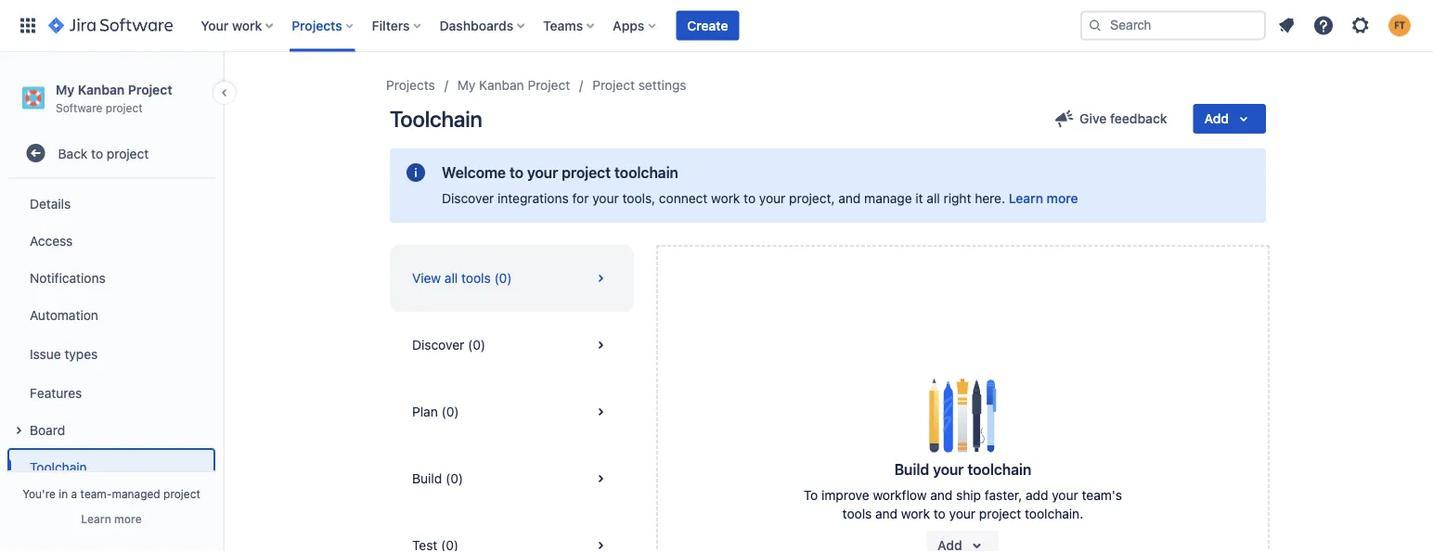 Task type: describe. For each thing, give the bounding box(es) containing it.
tools inside button
[[462, 271, 491, 286]]

automation link
[[7, 296, 215, 334]]

improve
[[822, 488, 870, 503]]

appswitcher icon image
[[17, 14, 39, 37]]

your up toolchain.
[[1052, 488, 1079, 503]]

notifications link
[[7, 259, 215, 296]]

2 horizontal spatial project
[[593, 78, 635, 93]]

details link
[[7, 185, 215, 222]]

group containing details
[[7, 179, 215, 529]]

your work button
[[195, 11, 281, 40]]

0 horizontal spatial learn more button
[[81, 512, 142, 526]]

welcome
[[442, 164, 506, 182]]

kanban for my kanban project software project
[[78, 82, 125, 97]]

my for my kanban project software project
[[56, 82, 74, 97]]

my for my kanban project
[[458, 78, 476, 93]]

details
[[30, 196, 71, 211]]

team's
[[1082, 488, 1123, 503]]

here.
[[975, 191, 1006, 206]]

access
[[30, 233, 73, 248]]

settings
[[639, 78, 687, 93]]

view all tools (0)
[[412, 271, 512, 286]]

back to project
[[58, 146, 149, 161]]

project inside 'welcome to your project toolchain discover integrations for your tools, connect work to your project, and manage it all right here. learn more'
[[562, 164, 611, 182]]

view all tools (0) button
[[390, 245, 634, 312]]

1 vertical spatial more
[[114, 513, 142, 526]]

ship
[[956, 488, 982, 503]]

faster,
[[985, 488, 1023, 503]]

your up ship
[[933, 461, 964, 479]]

teams button
[[538, 11, 602, 40]]

plan (0) button
[[390, 379, 634, 446]]

it
[[916, 191, 924, 206]]

workflow
[[873, 488, 927, 503]]

notifications
[[30, 270, 106, 285]]

to
[[804, 488, 818, 503]]

feedback
[[1111, 111, 1168, 126]]

give
[[1080, 111, 1107, 126]]

issue
[[30, 346, 61, 361]]

in
[[59, 487, 68, 500]]

features
[[30, 385, 82, 400]]

integrations
[[498, 191, 569, 206]]

apps
[[613, 18, 645, 33]]

primary element
[[11, 0, 1081, 52]]

give feedback
[[1080, 111, 1168, 126]]

my kanban project link
[[458, 74, 570, 97]]

(0) for build (0)
[[446, 471, 463, 487]]

work inside 'welcome to your project toolchain discover integrations for your tools, connect work to your project, and manage it all right here. learn more'
[[711, 191, 740, 206]]

build your toolchain to improve workflow and ship faster, add your team's tools and work to your project toolchain.
[[804, 461, 1123, 522]]

your
[[201, 18, 229, 33]]

0 vertical spatial learn more button
[[1009, 189, 1079, 208]]

build (0)
[[412, 471, 463, 487]]

expand image
[[7, 420, 30, 442]]

projects link
[[386, 74, 435, 97]]

view
[[412, 271, 441, 286]]

work inside popup button
[[232, 18, 262, 33]]

project for my kanban project
[[528, 78, 570, 93]]

(0) for plan (0)
[[442, 404, 459, 420]]

project inside my kanban project software project
[[106, 101, 143, 114]]

and inside 'welcome to your project toolchain discover integrations for your tools, connect work to your project, and manage it all right here. learn more'
[[839, 191, 861, 206]]

project up details link
[[107, 146, 149, 161]]

project,
[[789, 191, 835, 206]]

projects button
[[286, 11, 361, 40]]

build for your
[[895, 461, 930, 479]]

settings image
[[1350, 14, 1372, 37]]

add
[[1026, 488, 1049, 503]]

managed
[[112, 487, 160, 500]]

add button
[[1194, 104, 1267, 134]]

plan (0)
[[412, 404, 459, 420]]

you're in a team-managed project
[[22, 487, 200, 500]]

a
[[71, 487, 77, 500]]

build (0) button
[[390, 446, 634, 513]]

types
[[64, 346, 98, 361]]

build for (0)
[[412, 471, 442, 487]]

software
[[56, 101, 103, 114]]

tools,
[[623, 191, 656, 206]]

create
[[687, 18, 728, 33]]



Task type: vqa. For each thing, say whether or not it's contained in the screenshot.
toolchain in the Welcome to your project toolchain Discover integrations for your tools, connect work to your project, and manage it all right here. Learn more
yes



Task type: locate. For each thing, give the bounding box(es) containing it.
learn more button right here. in the right of the page
[[1009, 189, 1079, 208]]

0 vertical spatial more
[[1047, 191, 1079, 206]]

you're
[[22, 487, 56, 500]]

project settings
[[593, 78, 687, 93]]

project up back to project link
[[128, 82, 172, 97]]

project inside my kanban project software project
[[128, 82, 172, 97]]

your down ship
[[950, 507, 976, 522]]

kanban up software
[[78, 82, 125, 97]]

discover down the welcome
[[442, 191, 494, 206]]

automation
[[30, 307, 98, 322]]

right
[[944, 191, 972, 206]]

learn more button down you're in a team-managed project
[[81, 512, 142, 526]]

0 vertical spatial all
[[927, 191, 940, 206]]

add
[[1205, 111, 1229, 126]]

0 horizontal spatial all
[[445, 271, 458, 286]]

my kanban project software project
[[56, 82, 172, 114]]

0 vertical spatial toolchain
[[615, 164, 679, 182]]

project left settings
[[593, 78, 635, 93]]

all inside button
[[445, 271, 458, 286]]

board button
[[7, 412, 215, 449]]

1 horizontal spatial all
[[927, 191, 940, 206]]

build inside button
[[412, 471, 442, 487]]

your profile and settings image
[[1389, 14, 1411, 37]]

and
[[839, 191, 861, 206], [931, 488, 953, 503], [876, 507, 898, 522]]

create button
[[676, 11, 740, 40]]

dashboards
[[440, 18, 514, 33]]

(0) down plan (0)
[[446, 471, 463, 487]]

toolchain up in
[[30, 459, 87, 475]]

your left project,
[[759, 191, 786, 206]]

1 vertical spatial projects
[[386, 78, 435, 93]]

my right the projects link
[[458, 78, 476, 93]]

0 horizontal spatial toolchain
[[30, 459, 87, 475]]

2 vertical spatial work
[[902, 507, 930, 522]]

my
[[458, 78, 476, 93], [56, 82, 74, 97]]

more
[[1047, 191, 1079, 206], [114, 513, 142, 526]]

project down primary "element"
[[528, 78, 570, 93]]

0 horizontal spatial and
[[839, 191, 861, 206]]

projects for projects popup button
[[292, 18, 342, 33]]

project right software
[[106, 101, 143, 114]]

all right it
[[927, 191, 940, 206]]

(0) right "plan"
[[442, 404, 459, 420]]

1 horizontal spatial toolchain
[[968, 461, 1032, 479]]

group
[[7, 179, 215, 529]]

0 horizontal spatial kanban
[[78, 82, 125, 97]]

to
[[91, 146, 103, 161], [510, 164, 524, 182], [744, 191, 756, 206], [934, 507, 946, 522]]

your work
[[201, 18, 262, 33]]

learn more
[[81, 513, 142, 526]]

plan
[[412, 404, 438, 420]]

your up integrations
[[527, 164, 558, 182]]

1 vertical spatial tools
[[843, 507, 872, 522]]

to inside back to project link
[[91, 146, 103, 161]]

notifications image
[[1276, 14, 1298, 37]]

features link
[[7, 374, 215, 412]]

0 horizontal spatial tools
[[462, 271, 491, 286]]

(0) down view all tools (0)
[[468, 338, 486, 353]]

1 horizontal spatial learn more button
[[1009, 189, 1079, 208]]

1 horizontal spatial tools
[[843, 507, 872, 522]]

project
[[528, 78, 570, 93], [593, 78, 635, 93], [128, 82, 172, 97]]

toolchain up faster,
[[968, 461, 1032, 479]]

discover inside button
[[412, 338, 464, 353]]

projects
[[292, 18, 342, 33], [386, 78, 435, 93]]

filters
[[372, 18, 410, 33]]

tools
[[462, 271, 491, 286], [843, 507, 872, 522]]

search image
[[1088, 18, 1103, 33]]

banner
[[0, 0, 1434, 52]]

1 vertical spatial work
[[711, 191, 740, 206]]

kanban inside my kanban project software project
[[78, 82, 125, 97]]

projects inside popup button
[[292, 18, 342, 33]]

kanban for my kanban project
[[479, 78, 524, 93]]

1 horizontal spatial build
[[895, 461, 930, 479]]

learn right here. in the right of the page
[[1009, 191, 1044, 206]]

0 horizontal spatial projects
[[292, 18, 342, 33]]

work right your
[[232, 18, 262, 33]]

board
[[30, 422, 65, 438]]

project for my kanban project software project
[[128, 82, 172, 97]]

(0)
[[494, 271, 512, 286], [468, 338, 486, 353], [442, 404, 459, 420], [446, 471, 463, 487]]

1 vertical spatial toolchain
[[968, 461, 1032, 479]]

work
[[232, 18, 262, 33], [711, 191, 740, 206], [902, 507, 930, 522]]

(0) up "discover (0)" button
[[494, 271, 512, 286]]

my kanban project
[[458, 78, 570, 93]]

0 horizontal spatial more
[[114, 513, 142, 526]]

1 horizontal spatial and
[[876, 507, 898, 522]]

1 horizontal spatial projects
[[386, 78, 435, 93]]

toolchain up tools,
[[615, 164, 679, 182]]

all
[[927, 191, 940, 206], [445, 271, 458, 286]]

tools down improve
[[843, 507, 872, 522]]

projects down filters popup button
[[386, 78, 435, 93]]

apps button
[[607, 11, 663, 40]]

more inside 'welcome to your project toolchain discover integrations for your tools, connect work to your project, and manage it all right here. learn more'
[[1047, 191, 1079, 206]]

discover (0) button
[[390, 312, 634, 379]]

back to project link
[[7, 135, 215, 172]]

work down workflow
[[902, 507, 930, 522]]

tools right the view
[[462, 271, 491, 286]]

2 horizontal spatial and
[[931, 488, 953, 503]]

issue types link
[[7, 334, 215, 374]]

your right for
[[593, 191, 619, 206]]

all right the view
[[445, 271, 458, 286]]

0 vertical spatial tools
[[462, 271, 491, 286]]

back
[[58, 146, 88, 161]]

0 vertical spatial work
[[232, 18, 262, 33]]

0 horizontal spatial project
[[128, 82, 172, 97]]

toolchain.
[[1025, 507, 1084, 522]]

1 horizontal spatial work
[[711, 191, 740, 206]]

manage
[[865, 191, 912, 206]]

give feedback button
[[1043, 104, 1179, 134]]

filters button
[[366, 11, 429, 40]]

my up software
[[56, 82, 74, 97]]

0 horizontal spatial toolchain
[[615, 164, 679, 182]]

build
[[895, 461, 930, 479], [412, 471, 442, 487]]

project down faster,
[[980, 507, 1022, 522]]

1 horizontal spatial toolchain
[[390, 106, 483, 132]]

for
[[572, 191, 589, 206]]

0 horizontal spatial my
[[56, 82, 74, 97]]

1 vertical spatial learn
[[81, 513, 111, 526]]

0 horizontal spatial learn
[[81, 513, 111, 526]]

dashboards button
[[434, 11, 532, 40]]

0 horizontal spatial work
[[232, 18, 262, 33]]

and down workflow
[[876, 507, 898, 522]]

1 horizontal spatial my
[[458, 78, 476, 93]]

0 horizontal spatial build
[[412, 471, 442, 487]]

(0) for discover (0)
[[468, 338, 486, 353]]

connect
[[659, 191, 708, 206]]

your
[[527, 164, 558, 182], [593, 191, 619, 206], [759, 191, 786, 206], [933, 461, 964, 479], [1052, 488, 1079, 503], [950, 507, 976, 522]]

kanban down dashboards popup button
[[479, 78, 524, 93]]

projects for the projects link
[[386, 78, 435, 93]]

tools inside build your toolchain to improve workflow and ship faster, add your team's tools and work to your project toolchain.
[[843, 507, 872, 522]]

1 vertical spatial all
[[445, 271, 458, 286]]

project inside build your toolchain to improve workflow and ship faster, add your team's tools and work to your project toolchain.
[[980, 507, 1022, 522]]

toolchain inside 'welcome to your project toolchain discover integrations for your tools, connect work to your project, and manage it all right here. learn more'
[[615, 164, 679, 182]]

0 vertical spatial and
[[839, 191, 861, 206]]

0 vertical spatial learn
[[1009, 191, 1044, 206]]

(0) inside button
[[442, 404, 459, 420]]

2 vertical spatial and
[[876, 507, 898, 522]]

toolchain down the projects link
[[390, 106, 483, 132]]

project
[[106, 101, 143, 114], [107, 146, 149, 161], [562, 164, 611, 182], [163, 487, 200, 500], [980, 507, 1022, 522]]

project settings link
[[593, 74, 687, 97]]

toolchain inside build your toolchain to improve workflow and ship faster, add your team's tools and work to your project toolchain.
[[968, 461, 1032, 479]]

welcome to your project toolchain discover integrations for your tools, connect work to your project, and manage it all right here. learn more
[[442, 164, 1079, 206]]

learn down team- on the bottom left of page
[[81, 513, 111, 526]]

and right project,
[[839, 191, 861, 206]]

learn
[[1009, 191, 1044, 206], [81, 513, 111, 526]]

build up workflow
[[895, 461, 930, 479]]

projects left the "filters"
[[292, 18, 342, 33]]

work right 'connect'
[[711, 191, 740, 206]]

help image
[[1313, 14, 1335, 37]]

1 vertical spatial discover
[[412, 338, 464, 353]]

issue types
[[30, 346, 98, 361]]

1 horizontal spatial learn
[[1009, 191, 1044, 206]]

banner containing your work
[[0, 0, 1434, 52]]

learn inside 'welcome to your project toolchain discover integrations for your tools, connect work to your project, and manage it all right here. learn more'
[[1009, 191, 1044, 206]]

toolchain link
[[7, 449, 215, 486]]

project up for
[[562, 164, 611, 182]]

more right here. in the right of the page
[[1047, 191, 1079, 206]]

my inside my kanban project software project
[[56, 82, 74, 97]]

learn more button
[[1009, 189, 1079, 208], [81, 512, 142, 526]]

Search field
[[1081, 11, 1267, 40]]

toolchain
[[390, 106, 483, 132], [30, 459, 87, 475]]

all inside 'welcome to your project toolchain discover integrations for your tools, connect work to your project, and manage it all right here. learn more'
[[927, 191, 940, 206]]

teams
[[543, 18, 583, 33]]

1 horizontal spatial project
[[528, 78, 570, 93]]

0 vertical spatial discover
[[442, 191, 494, 206]]

build down "plan"
[[412, 471, 442, 487]]

1 vertical spatial and
[[931, 488, 953, 503]]

team-
[[80, 487, 112, 500]]

more down managed on the left bottom of page
[[114, 513, 142, 526]]

project inside my kanban project link
[[528, 78, 570, 93]]

jira software image
[[48, 14, 173, 37], [48, 14, 173, 37]]

project right managed on the left bottom of page
[[163, 487, 200, 500]]

discover inside 'welcome to your project toolchain discover integrations for your tools, connect work to your project, and manage it all right here. learn more'
[[442, 191, 494, 206]]

discover (0)
[[412, 338, 486, 353]]

1 vertical spatial learn more button
[[81, 512, 142, 526]]

to inside build your toolchain to improve workflow and ship faster, add your team's tools and work to your project toolchain.
[[934, 507, 946, 522]]

2 horizontal spatial work
[[902, 507, 930, 522]]

0 vertical spatial projects
[[292, 18, 342, 33]]

work inside build your toolchain to improve workflow and ship faster, add your team's tools and work to your project toolchain.
[[902, 507, 930, 522]]

1 horizontal spatial more
[[1047, 191, 1079, 206]]

discover up plan (0)
[[412, 338, 464, 353]]

access link
[[7, 222, 215, 259]]

build inside build your toolchain to improve workflow and ship faster, add your team's tools and work to your project toolchain.
[[895, 461, 930, 479]]

and left ship
[[931, 488, 953, 503]]

1 vertical spatial toolchain
[[30, 459, 87, 475]]

0 vertical spatial toolchain
[[390, 106, 483, 132]]

1 horizontal spatial kanban
[[479, 78, 524, 93]]

discover
[[442, 191, 494, 206], [412, 338, 464, 353]]



